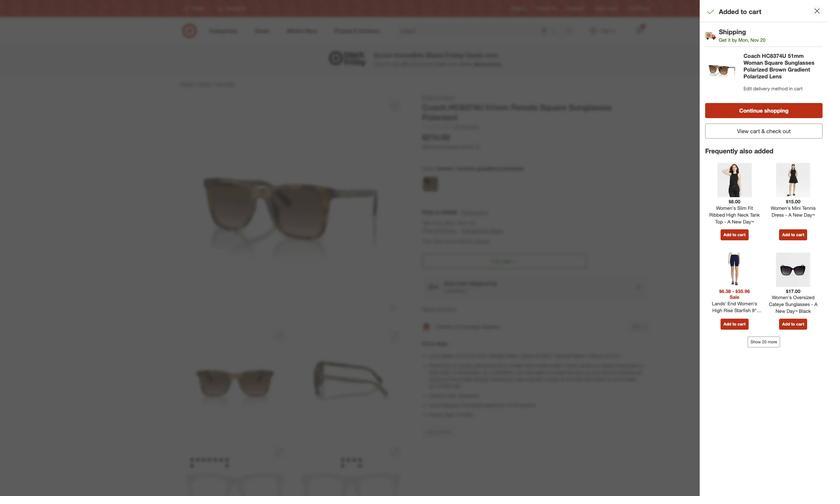 Task type: describe. For each thing, give the bounding box(es) containing it.
20mm
[[521, 353, 535, 359]]

weekly
[[537, 6, 550, 11]]

/ down when purchased online
[[455, 165, 457, 172]]

slim
[[738, 205, 747, 211]]

cart down shorts on the right bottom
[[738, 322, 746, 327]]

the down "these"
[[567, 369, 574, 375]]

to down shorts on the right bottom
[[733, 322, 737, 327]]

show 20 more
[[751, 339, 778, 344]]

lens for lens width: 51mm [2.01in] / bridge width: 20mm [0.79in] / temple width: 140mm [5.51in]
[[429, 353, 440, 359]]

cart right method
[[795, 85, 803, 91]]

defined
[[475, 363, 491, 368]]

add for dress
[[783, 232, 790, 237]]

target for target / health / eye care
[[180, 81, 193, 87]]

this inside frame size is usually defined by lens, bridge and temple width. these values are always displayed in that order, in millimeters. as a reference, you may want to check the size of your current eyewear, by looking at the inside temple. should you see a fourth number at the end, this refers to lens height (i.e. 51/20/140)
[[585, 376, 593, 382]]

want
[[536, 369, 546, 375]]

eyewear,
[[618, 369, 637, 375]]

by inside sold and shipped by luxottica
[[491, 280, 497, 287]]

your
[[591, 369, 600, 375]]

to inside fulfillment region
[[436, 209, 441, 216]]

mon, inside get it by mon, nov 20 free shipping - exclusions apply.
[[445, 219, 457, 226]]

lens width: 51mm [2.01in] / bridge width: 20mm [0.79in] / temple width: 140mm [5.51in]
[[429, 353, 620, 359]]

rise
[[724, 307, 733, 313]]

2 brown from the left
[[459, 165, 475, 172]]

are
[[594, 363, 601, 368]]

by left lens,
[[492, 363, 497, 368]]

What can we help you find? suggestions appear below search field
[[397, 23, 567, 38]]

lands' end women's high rise starfish 9" bike shorts image
[[718, 253, 752, 287]]

1 brown from the left
[[437, 165, 454, 172]]

get inside shipping get it by mon, nov 20
[[719, 37, 727, 43]]

brown / brown gradient polarized image
[[423, 177, 438, 191]]

in right displayed
[[640, 363, 643, 368]]

frequently also added
[[706, 147, 774, 155]]

health link
[[198, 81, 211, 87]]

- inside $15.00 women's mini tennis dress - a new day™
[[786, 212, 788, 218]]

be the first! link
[[422, 123, 479, 130]]

to right 'added'
[[741, 8, 747, 15]]

redcard
[[568, 6, 584, 11]]

2 horizontal spatial a
[[525, 376, 528, 382]]

by right eyewear,
[[638, 369, 643, 375]]

now
[[485, 51, 498, 59]]

day™ for $17.00 women's oversized cateye sunglasses - a new day™ black
[[787, 308, 798, 314]]

coach inside coach hc8374u 51mm woman square sunglasses polarized brown gradient polarized lens
[[744, 52, 761, 59]]

coach hc8374u 51mm woman square sunglasses polarized brown gradient polarized lens image
[[706, 52, 740, 86]]

cart inside "link"
[[751, 128, 760, 134]]

sign in button
[[628, 321, 648, 332]]

in inside fulfillment region
[[469, 238, 474, 245]]

lens for lens features: polarized, maximum uv protection
[[429, 402, 440, 408]]

add to cart for ribbed
[[724, 232, 746, 237]]

it inside get it by mon, nov 20 free shipping - exclusions apply.
[[433, 219, 436, 226]]

check inside "link"
[[767, 128, 782, 134]]

coach hc8374u 51mm female square sunglasses polarized, 5 of 8 image
[[296, 441, 406, 496]]

save
[[374, 61, 384, 67]]

report this item button
[[422, 306, 457, 313]]

lands'
[[712, 300, 727, 306]]

the inside be the first! link
[[461, 124, 468, 130]]

find stores
[[629, 6, 650, 11]]

frame for frame type: full rim
[[429, 412, 443, 418]]

51mm for sunglasses
[[788, 52, 804, 59]]

nov inside shipping get it by mon, nov 20
[[751, 37, 759, 43]]

9"
[[752, 307, 757, 313]]

added
[[755, 147, 774, 155]]

shorts
[[733, 314, 747, 320]]

women's for ribbed
[[716, 205, 736, 211]]

sign
[[633, 324, 641, 329]]

cart right 'added'
[[749, 8, 762, 15]]

20 inside shipping get it by mon, nov 20
[[761, 37, 766, 43]]

sunglasses inside coach hc8374u 51mm woman square sunglasses polarized brown gradient polarized lens
[[785, 59, 815, 66]]

new
[[425, 61, 434, 67]]

target circle
[[595, 6, 618, 11]]

temple
[[534, 363, 549, 368]]

eye
[[216, 81, 224, 87]]

sunglasses inside $17.00 women's oversized cateye sunglasses - a new day™ black
[[786, 301, 810, 307]]

women's for dress
[[771, 205, 791, 211]]

by inside get it by mon, nov 20 free shipping - exclusions apply.
[[437, 219, 443, 226]]

each
[[448, 61, 459, 67]]

add to cart button for lands'
[[721, 319, 749, 330]]

color brown / brown gradient polarized
[[422, 165, 524, 172]]

edit for edit delivery method in cart
[[744, 85, 752, 91]]

51mm for bridge
[[456, 353, 470, 359]]

new for $15.00 women's mini tennis dress - a new day™
[[793, 212, 803, 218]]

/ left bridge
[[488, 353, 489, 359]]

a inside $8.00 women's slim fit ribbed high neck tank top - a new day™
[[728, 219, 731, 225]]

frequently
[[706, 147, 738, 155]]

women's oversized cateye sunglasses - a new day™ black image
[[777, 253, 811, 287]]

week.
[[460, 61, 473, 67]]

search
[[562, 28, 579, 35]]

fit & style
[[422, 340, 448, 347]]

/ right target link
[[195, 81, 196, 87]]

protection
[[514, 402, 536, 408]]

eye care link
[[216, 81, 235, 87]]

when
[[422, 144, 435, 150]]

20 inside show 20 more button
[[762, 339, 767, 344]]

current
[[601, 369, 617, 375]]

[2.01in]
[[471, 353, 486, 359]]

location
[[472, 210, 489, 215]]

add to cart for dress
[[783, 232, 805, 237]]

mon, inside shipping get it by mon, nov 20
[[739, 37, 749, 43]]

1 at from the left
[[446, 376, 450, 382]]

gradient
[[788, 66, 811, 73]]

temple.
[[474, 376, 490, 382]]

coach hc8374u 51mm female square sunglasses polarized, 2 of 8 image
[[180, 326, 290, 436]]

tank
[[750, 212, 760, 218]]

values
[[579, 363, 593, 368]]

added to cart
[[719, 8, 762, 15]]

exclusions apply. link
[[462, 227, 505, 234]]

$35.96
[[736, 288, 750, 294]]

women's inside $6.38 - $35.96 sale lands' end women's high rise starfish 9" bike shorts
[[738, 300, 758, 306]]

high inside $6.38 - $35.96 sale lands' end women's high rise starfish 9" bike shorts
[[713, 307, 723, 313]]

stores
[[638, 6, 650, 11]]

day™ for $15.00 women's mini tennis dress - a new day™
[[804, 212, 815, 218]]

gradient
[[477, 165, 498, 172]]

- inside get it by mon, nov 20 free shipping - exclusions apply.
[[457, 227, 459, 234]]

is
[[454, 363, 457, 368]]

isn't
[[446, 238, 456, 245]]

bike
[[722, 314, 732, 320]]

0 horizontal spatial fit
[[422, 340, 429, 347]]

stores
[[475, 238, 490, 245]]

ribbed
[[710, 212, 725, 218]]

target for target circle
[[595, 6, 606, 11]]

polarized
[[500, 165, 524, 172]]

frame type: full rim
[[429, 412, 474, 418]]

saving
[[487, 61, 501, 67]]

edit for edit location
[[462, 210, 470, 215]]

[5.51in]
[[605, 353, 620, 359]]

1 vertical spatial size
[[576, 369, 584, 375]]

order,
[[439, 369, 451, 375]]

2 vertical spatial coach
[[422, 102, 447, 112]]

type:
[[444, 412, 456, 418]]

end
[[728, 300, 736, 306]]

create
[[436, 323, 453, 330]]

51mm inside shop all coach coach hc8374u 51mm female square sunglasses polarized
[[486, 102, 509, 112]]

of inside frame size is usually defined by lens, bridge and temple width. these values are always displayed in that order, in millimeters. as a reference, you may want to check the size of your current eyewear, by looking at the inside temple. should you see a fourth number at the end, this refers to lens height (i.e. 51/20/140)
[[585, 369, 589, 375]]

this
[[422, 238, 433, 245]]

target circle link
[[595, 6, 618, 11]]

create or manage registry
[[436, 323, 500, 330]]

circle
[[607, 6, 618, 11]]

hc8374u inside shop all coach coach hc8374u 51mm female square sunglasses polarized
[[449, 102, 484, 112]]

square inside shop all coach coach hc8374u 51mm female square sunglasses polarized
[[540, 102, 567, 112]]

cart down "neck"
[[738, 232, 746, 237]]

shop
[[422, 94, 434, 100]]

women's mini tennis dress - a new day™ image
[[777, 163, 811, 197]]

0 horizontal spatial size
[[444, 363, 452, 368]]

color
[[422, 165, 435, 172]]

$8.00 women's slim fit ribbed high neck tank top - a new day™
[[710, 199, 760, 225]]

get inside get it by mon, nov 20 free shipping - exclusions apply.
[[422, 219, 431, 226]]

1 vertical spatial coach
[[441, 94, 455, 100]]

fulfillment region
[[422, 208, 648, 300]]

the up 51/20/140) on the right bottom
[[452, 376, 458, 382]]

see
[[516, 376, 524, 382]]

item inside button
[[448, 306, 457, 312]]

this item isn't sold in stores
[[422, 238, 490, 245]]

$17.00
[[786, 288, 801, 294]]

women's for sunglasses
[[772, 295, 792, 300]]

$15.00 women's mini tennis dress - a new day™
[[771, 199, 816, 218]]

reference,
[[494, 369, 515, 375]]



Task type: locate. For each thing, give the bounding box(es) containing it.
women's down '$8.00'
[[716, 205, 736, 211]]

add for sunglasses
[[783, 322, 790, 327]]

1 vertical spatial nov
[[458, 219, 468, 226]]

show 20 more button
[[748, 337, 781, 348]]

the left end,
[[567, 376, 574, 382]]

0 horizontal spatial edit
[[462, 210, 470, 215]]

0 vertical spatial high
[[727, 212, 737, 218]]

2 vertical spatial day™
[[787, 308, 798, 314]]

square inside coach hc8374u 51mm woman square sunglasses polarized brown gradient polarized lens
[[765, 59, 783, 66]]

0 horizontal spatial a
[[728, 219, 731, 225]]

the right be
[[461, 124, 468, 130]]

1 horizontal spatial get
[[719, 37, 727, 43]]

a left look
[[440, 429, 443, 434]]

1 vertical spatial lens
[[429, 353, 440, 359]]

to down $8.00 women's slim fit ribbed high neck tank top - a new day™
[[733, 232, 737, 237]]

20 inside get it by mon, nov 20 free shipping - exclusions apply.
[[470, 219, 476, 226]]

1 vertical spatial frame
[[429, 412, 443, 418]]

edit location button
[[462, 209, 489, 216]]

a right the top at the right of the page
[[728, 219, 731, 225]]

add down bike
[[724, 322, 732, 327]]

new inside $17.00 women's oversized cateye sunglasses - a new day™ black
[[776, 308, 786, 314]]

check left out
[[767, 128, 782, 134]]

1 horizontal spatial size
[[576, 369, 584, 375]]

20 up exclusions
[[470, 219, 476, 226]]

1 horizontal spatial it
[[728, 37, 731, 43]]

black down oversized
[[799, 308, 811, 314]]

should
[[491, 376, 506, 382]]

brown left 'gradient'
[[459, 165, 475, 172]]

coach
[[744, 52, 761, 59], [441, 94, 455, 100], [422, 102, 447, 112]]

at up 51/20/140) on the right bottom
[[446, 376, 450, 382]]

1 horizontal spatial fit
[[748, 205, 753, 211]]

item inside fulfillment region
[[434, 238, 445, 245]]

51/20/140)
[[437, 383, 461, 389]]

you up see
[[517, 369, 524, 375]]

to down $17.00 women's oversized cateye sunglasses - a new day™ black
[[792, 322, 795, 327]]

1 vertical spatial square
[[540, 102, 567, 112]]

square right female
[[540, 102, 567, 112]]

view
[[737, 128, 749, 134]]

high down lands'
[[713, 307, 723, 313]]

check
[[767, 128, 782, 134], [553, 369, 566, 375]]

target left health
[[180, 81, 193, 87]]

frame for frame size is usually defined by lens, bridge and temple width. these values are always displayed in that order, in millimeters. as a reference, you may want to check the size of your current eyewear, by looking at the inside temple. should you see a fourth number at the end, this refers to lens height (i.e. 51/20/140)
[[429, 363, 443, 368]]

1 vertical spatial fit
[[422, 340, 429, 347]]

full
[[457, 412, 464, 418]]

add down ribbed on the top of page
[[724, 232, 732, 237]]

view cart & check out
[[737, 128, 791, 134]]

item left isn't
[[434, 238, 445, 245]]

1 vertical spatial sunglasses
[[569, 102, 612, 112]]

add to cart button down $17.00 women's oversized cateye sunglasses - a new day™ black
[[780, 319, 808, 330]]

black inside $17.00 women's oversized cateye sunglasses - a new day™ black
[[799, 308, 811, 314]]

0 vertical spatial hc8374u
[[762, 52, 787, 59]]

women's inside $8.00 women's slim fit ribbed high neck tank top - a new day™
[[716, 205, 736, 211]]

1 vertical spatial it
[[433, 219, 436, 226]]

0 vertical spatial sunglasses
[[785, 59, 815, 66]]

& inside score incredible black friday deals now save on top gifts & find new deals each week. start saving
[[412, 61, 415, 67]]

$15.00
[[786, 199, 801, 204]]

end,
[[575, 376, 584, 382]]

women's inside $15.00 women's mini tennis dress - a new day™
[[771, 205, 791, 211]]

0 horizontal spatial high
[[713, 307, 723, 313]]

frame left type: at bottom
[[429, 412, 443, 418]]

registry
[[511, 6, 526, 11]]

coach right all
[[441, 94, 455, 100]]

polarized inside shop all coach coach hc8374u 51mm female square sunglasses polarized
[[422, 112, 457, 122]]

add to cart for sunglasses
[[783, 322, 805, 327]]

find stores link
[[629, 6, 650, 11]]

0 vertical spatial 51mm
[[788, 52, 804, 59]]

it up free
[[433, 219, 436, 226]]

number
[[543, 376, 560, 382]]

0 vertical spatial a
[[490, 369, 492, 375]]

a
[[789, 212, 792, 218], [728, 219, 731, 225], [815, 301, 818, 307]]

0 horizontal spatial get
[[422, 219, 431, 226]]

by inside shipping get it by mon, nov 20
[[732, 37, 737, 43]]

when purchased online
[[422, 144, 473, 150]]

edit inside button
[[462, 210, 470, 215]]

& up added
[[762, 128, 765, 134]]

at right number
[[561, 376, 565, 382]]

this down your
[[585, 376, 593, 382]]

1 horizontal spatial edit
[[744, 85, 752, 91]]

0 horizontal spatial brown
[[437, 165, 454, 172]]

1 vertical spatial 51mm
[[486, 102, 509, 112]]

2 vertical spatial sunglasses
[[786, 301, 810, 307]]

1 vertical spatial target
[[180, 81, 193, 87]]

of inside button
[[436, 429, 439, 434]]

3 width: from the left
[[572, 353, 586, 359]]

1 horizontal spatial 51mm
[[486, 102, 509, 112]]

0 horizontal spatial it
[[433, 219, 436, 226]]

2 frame from the top
[[429, 412, 443, 418]]

be the first!
[[455, 124, 479, 130]]

1 vertical spatial day™
[[743, 219, 754, 225]]

- inside $17.00 women's oversized cateye sunglasses - a new day™ black
[[812, 301, 813, 307]]

1 horizontal spatial and
[[525, 363, 533, 368]]

and inside frame size is usually defined by lens, bridge and temple width. these values are always displayed in that order, in millimeters. as a reference, you may want to check the size of your current eyewear, by looking at the inside temple. should you see a fourth number at the end, this refers to lens height (i.e. 51/20/140)
[[525, 363, 533, 368]]

delivery
[[754, 85, 770, 91]]

size:
[[448, 393, 458, 399]]

free
[[422, 227, 433, 234]]

polarized for gradient
[[744, 73, 768, 80]]

top
[[393, 61, 400, 67]]

a down oversized
[[815, 301, 818, 307]]

1 horizontal spatial a
[[789, 212, 792, 218]]

fit inside $8.00 women's slim fit ribbed high neck tank top - a new day™
[[748, 205, 753, 211]]

a right the dress
[[789, 212, 792, 218]]

/ left eye
[[213, 81, 214, 87]]

$210.00
[[422, 132, 450, 142]]

0 horizontal spatial of
[[436, 429, 439, 434]]

2 horizontal spatial a
[[815, 301, 818, 307]]

dialog containing added to cart
[[700, 0, 828, 496]]

0 horizontal spatial you
[[507, 376, 515, 382]]

0 horizontal spatial &
[[412, 61, 415, 67]]

0 vertical spatial coach
[[744, 52, 761, 59]]

& left style
[[431, 340, 434, 347]]

add for ribbed
[[724, 232, 732, 237]]

lens down fit & style in the bottom right of the page
[[429, 353, 440, 359]]

continue shopping
[[740, 107, 789, 114]]

edit delivery method in cart
[[744, 85, 803, 91]]

width:
[[441, 353, 455, 359], [506, 353, 520, 359], [572, 353, 586, 359]]

find
[[416, 61, 424, 67]]

uv
[[507, 402, 513, 408]]

cart down mini
[[797, 232, 805, 237]]

new inside $8.00 women's slim fit ribbed high neck tank top - a new day™
[[732, 219, 742, 225]]

in down is
[[452, 369, 456, 375]]

brown right the color
[[437, 165, 454, 172]]

lens up edit delivery method in cart
[[770, 73, 782, 80]]

add to cart button for dress
[[780, 229, 808, 240]]

by down shipping
[[732, 37, 737, 43]]

add to cart for lands'
[[724, 322, 746, 327]]

51mm up gradient
[[788, 52, 804, 59]]

look
[[444, 429, 451, 434]]

1 vertical spatial &
[[762, 128, 765, 134]]

these
[[565, 363, 578, 368]]

check inside frame size is usually defined by lens, bridge and temple width. these values are always displayed in that order, in millimeters. as a reference, you may want to check the size of your current eyewear, by looking at the inside temple. should you see a fourth number at the end, this refers to lens height (i.e. 51/20/140)
[[553, 369, 566, 375]]

added
[[719, 8, 739, 15]]

sign in
[[633, 324, 645, 329]]

lens
[[614, 376, 622, 382]]

you left see
[[507, 376, 515, 382]]

frame inside frame size is usually defined by lens, bridge and temple width. these values are always displayed in that order, in millimeters. as a reference, you may want to check the size of your current eyewear, by looking at the inside temple. should you see a fourth number at the end, this refers to lens height (i.e. 51/20/140)
[[429, 363, 443, 368]]

51mm inside coach hc8374u 51mm woman square sunglasses polarized brown gradient polarized lens
[[788, 52, 804, 59]]

the
[[461, 124, 468, 130], [567, 369, 574, 375], [452, 376, 458, 382], [567, 376, 574, 382]]

width: up bridge
[[506, 353, 520, 359]]

0 vertical spatial fit
[[748, 205, 753, 211]]

style
[[436, 340, 448, 347]]

image gallery element
[[180, 94, 406, 496]]

shop all coach coach hc8374u 51mm female square sunglasses polarized
[[422, 94, 612, 122]]

nov up woman
[[751, 37, 759, 43]]

new inside $15.00 women's mini tennis dress - a new day™
[[793, 212, 803, 218]]

2 vertical spatial new
[[776, 308, 786, 314]]

item up 'or'
[[448, 306, 457, 312]]

a for $15.00 women's mini tennis dress - a new day™
[[789, 212, 792, 218]]

a inside $15.00 women's mini tennis dress - a new day™
[[789, 212, 792, 218]]

female
[[511, 102, 538, 112]]

1 horizontal spatial this
[[585, 376, 593, 382]]

add to cart button down the dress
[[780, 229, 808, 240]]

width: up is
[[441, 353, 455, 359]]

0 vertical spatial mon,
[[739, 37, 749, 43]]

also
[[740, 147, 753, 155]]

shipping
[[435, 227, 456, 234]]

$8.00
[[729, 199, 741, 204]]

1 horizontal spatial at
[[561, 376, 565, 382]]

1 horizontal spatial you
[[517, 369, 524, 375]]

sunglasses
[[785, 59, 815, 66], [569, 102, 612, 112], [786, 301, 810, 307]]

tennis
[[803, 205, 816, 211]]

to up number
[[548, 369, 552, 375]]

show
[[751, 339, 761, 344]]

polarized
[[744, 66, 768, 73], [744, 73, 768, 80], [422, 112, 457, 122]]

add to cart button for sunglasses
[[780, 319, 808, 330]]

1 vertical spatial hc8374u
[[449, 102, 484, 112]]

and up luxottica
[[457, 280, 467, 287]]

1 horizontal spatial check
[[767, 128, 782, 134]]

0 horizontal spatial item
[[434, 238, 445, 245]]

add to cart button down rise
[[721, 319, 749, 330]]

oversized
[[793, 295, 815, 300]]

women's slim fit ribbed high neck tank top - a new day™ image
[[718, 163, 752, 197]]

day™
[[804, 212, 815, 218], [743, 219, 754, 225], [787, 308, 798, 314]]

add to cart down shorts on the right bottom
[[724, 322, 746, 327]]

sunglasses inside shop all coach coach hc8374u 51mm female square sunglasses polarized
[[569, 102, 612, 112]]

part of a look button
[[422, 427, 456, 438]]

in right sign at the bottom
[[642, 324, 645, 329]]

0 vertical spatial frame
[[429, 363, 443, 368]]

may
[[526, 369, 535, 375]]

out
[[783, 128, 791, 134]]

0 vertical spatial a
[[789, 212, 792, 218]]

width: up the values
[[572, 353, 586, 359]]

0 horizontal spatial this
[[439, 306, 446, 312]]

2 width: from the left
[[506, 353, 520, 359]]

-
[[786, 212, 788, 218], [725, 219, 727, 225], [457, 227, 459, 234], [733, 288, 735, 294], [812, 301, 813, 307]]

nov
[[751, 37, 759, 43], [458, 219, 468, 226]]

neck
[[738, 212, 749, 218]]

1 horizontal spatial width:
[[506, 353, 520, 359]]

2 horizontal spatial width:
[[572, 353, 586, 359]]

1 vertical spatial and
[[525, 363, 533, 368]]

1 horizontal spatial mon,
[[739, 37, 749, 43]]

to down current
[[608, 376, 612, 382]]

coach hc8374u 51mm female square sunglasses polarized, 3 of 8 image
[[296, 326, 406, 436]]

as
[[483, 369, 489, 375]]

1 horizontal spatial a
[[490, 369, 492, 375]]

/ right [0.79in]
[[553, 353, 554, 359]]

140mm
[[587, 353, 604, 359]]

add to cart down the dress
[[783, 232, 805, 237]]

1 vertical spatial mon,
[[445, 219, 457, 226]]

in right sold
[[469, 238, 474, 245]]

rim
[[466, 412, 474, 418]]

hc8374u up "be the first!"
[[449, 102, 484, 112]]

women's up the dress
[[771, 205, 791, 211]]

3
[[642, 24, 644, 28]]

0 horizontal spatial 51mm
[[456, 353, 470, 359]]

new down the cateye
[[776, 308, 786, 314]]

& left find
[[412, 61, 415, 67]]

1 horizontal spatial &
[[431, 340, 434, 347]]

fit up the tank
[[748, 205, 753, 211]]

exclusions
[[462, 227, 488, 234]]

hc8374u inside coach hc8374u 51mm woman square sunglasses polarized brown gradient polarized lens
[[762, 52, 787, 59]]

coach hc8374u 51mm female square sunglasses polarized, 4 of 8 image
[[180, 441, 290, 496]]

by right shipped
[[491, 280, 497, 287]]

online
[[460, 144, 473, 150]]

of right part
[[436, 429, 439, 434]]

add down the cateye
[[783, 322, 790, 327]]

continue
[[740, 107, 763, 114]]

0 horizontal spatial black
[[426, 51, 443, 59]]

2 vertical spatial 20
[[762, 339, 767, 344]]

add to cart button down the top at the right of the page
[[721, 229, 749, 240]]

this right "report" at the right bottom
[[439, 306, 446, 312]]

to right ship
[[436, 209, 441, 216]]

- right the dress
[[786, 212, 788, 218]]

1 vertical spatial get
[[422, 219, 431, 226]]

0 vertical spatial check
[[767, 128, 782, 134]]

0 horizontal spatial square
[[540, 102, 567, 112]]

mini
[[792, 205, 801, 211]]

1 width: from the left
[[441, 353, 455, 359]]

new for $17.00 women's oversized cateye sunglasses - a new day™ black
[[776, 308, 786, 314]]

2 vertical spatial a
[[440, 429, 443, 434]]

it inside shipping get it by mon, nov 20
[[728, 37, 731, 43]]

1 frame from the top
[[429, 363, 443, 368]]

1 vertical spatial check
[[553, 369, 566, 375]]

friday
[[445, 51, 464, 59]]

women's inside $17.00 women's oversized cateye sunglasses - a new day™ black
[[772, 295, 792, 300]]

maximum
[[484, 402, 505, 408]]

in right method
[[789, 85, 793, 91]]

- inside $6.38 - $35.96 sale lands' end women's high rise starfish 9" bike shorts
[[733, 288, 735, 294]]

0 horizontal spatial a
[[440, 429, 443, 434]]

0 horizontal spatial hc8374u
[[449, 102, 484, 112]]

1 vertical spatial black
[[799, 308, 811, 314]]

part
[[427, 429, 435, 434]]

sold and shipped by luxottica
[[444, 280, 497, 294]]

0 vertical spatial you
[[517, 369, 524, 375]]

1 horizontal spatial item
[[448, 306, 457, 312]]

width.
[[550, 363, 563, 368]]

in
[[789, 85, 793, 91], [469, 238, 474, 245], [642, 324, 645, 329], [640, 363, 643, 368], [452, 369, 456, 375]]

bridge
[[510, 363, 524, 368]]

0 vertical spatial edit
[[744, 85, 752, 91]]

0 horizontal spatial new
[[732, 219, 742, 225]]

shopping
[[765, 107, 789, 114]]

report
[[422, 306, 437, 312]]

get it by mon, nov 20 free shipping - exclusions apply.
[[422, 219, 505, 234]]

find
[[629, 6, 637, 11]]

weekly ad link
[[537, 6, 557, 11]]

ship to 94806
[[422, 209, 458, 216]]

0 vertical spatial lens
[[770, 73, 782, 80]]

a right see
[[525, 376, 528, 382]]

20 up woman
[[761, 37, 766, 43]]

polarized,
[[462, 402, 483, 408]]

2 at from the left
[[561, 376, 565, 382]]

& inside "link"
[[762, 128, 765, 134]]

start
[[474, 61, 485, 67]]

coach hc8374u 51mm female square sunglasses polarized, 1 of 8 image
[[180, 94, 406, 320]]

size up end,
[[576, 369, 584, 375]]

lens down generic
[[429, 402, 440, 408]]

fit left style
[[422, 340, 429, 347]]

and inside sold and shipped by luxottica
[[457, 280, 467, 287]]

0 vertical spatial and
[[457, 280, 467, 287]]

day™ down "neck"
[[743, 219, 754, 225]]

square
[[765, 59, 783, 66], [540, 102, 567, 112]]

usually
[[459, 363, 473, 368]]

to down $15.00 women's mini tennis dress - a new day™
[[792, 232, 795, 237]]

0 vertical spatial square
[[765, 59, 783, 66]]

incredible
[[394, 51, 424, 59]]

nov up exclusions
[[458, 219, 468, 226]]

starfish
[[735, 307, 751, 313]]

women's up the cateye
[[772, 295, 792, 300]]

0 horizontal spatial check
[[553, 369, 566, 375]]

0 vertical spatial 20
[[761, 37, 766, 43]]

- right the top at the right of the page
[[725, 219, 727, 225]]

fit
[[748, 205, 753, 211], [422, 340, 429, 347]]

1 horizontal spatial day™
[[787, 308, 798, 314]]

target inside target circle link
[[595, 6, 606, 11]]

nov inside get it by mon, nov 20 free shipping - exclusions apply.
[[458, 219, 468, 226]]

day™ inside $17.00 women's oversized cateye sunglasses - a new day™ black
[[787, 308, 798, 314]]

new down mini
[[793, 212, 803, 218]]

add to cart button for ribbed
[[721, 229, 749, 240]]

0 vertical spatial size
[[444, 363, 452, 368]]

dialog
[[700, 0, 828, 496]]

51mm left female
[[486, 102, 509, 112]]

add for lands'
[[724, 322, 732, 327]]

black inside score incredible black friday deals now save on top gifts & find new deals each week. start saving
[[426, 51, 443, 59]]

square right woman
[[765, 59, 783, 66]]

mon, down shipping
[[739, 37, 749, 43]]

frame up that
[[429, 363, 443, 368]]

high inside $8.00 women's slim fit ribbed high neck tank top - a new day™
[[727, 212, 737, 218]]

1 vertical spatial edit
[[462, 210, 470, 215]]

0 horizontal spatial target
[[180, 81, 193, 87]]

1 vertical spatial of
[[436, 429, 439, 434]]

a inside button
[[440, 429, 443, 434]]

deals
[[435, 61, 447, 67]]

coach down shipping get it by mon, nov 20
[[744, 52, 761, 59]]

lens
[[770, 73, 782, 80], [429, 353, 440, 359], [429, 402, 440, 408]]

cart down $17.00 women's oversized cateye sunglasses - a new day™ black
[[797, 322, 805, 327]]

20 left more
[[762, 339, 767, 344]]

1 horizontal spatial target
[[595, 6, 606, 11]]

1 horizontal spatial high
[[727, 212, 737, 218]]

0 vertical spatial &
[[412, 61, 415, 67]]

a right 'as'
[[490, 369, 492, 375]]

it
[[728, 37, 731, 43], [433, 219, 436, 226]]

2 vertical spatial lens
[[429, 402, 440, 408]]

0 horizontal spatial nov
[[458, 219, 468, 226]]

2 horizontal spatial new
[[793, 212, 803, 218]]

it down shipping
[[728, 37, 731, 43]]

new down "neck"
[[732, 219, 742, 225]]

this inside report this item button
[[439, 306, 446, 312]]

0 horizontal spatial at
[[446, 376, 450, 382]]

brown
[[770, 66, 787, 73]]

women's
[[716, 205, 736, 211], [771, 205, 791, 211], [772, 295, 792, 300], [738, 300, 758, 306]]

coach hc8374u 51mm woman square sunglasses polarized brown gradient polarized lens
[[744, 52, 815, 80]]

millimeters.
[[457, 369, 482, 375]]

0 vertical spatial this
[[439, 306, 446, 312]]

day™ inside $15.00 women's mini tennis dress - a new day™
[[804, 212, 815, 218]]

1 vertical spatial you
[[507, 376, 515, 382]]

day™ inside $8.00 women's slim fit ribbed high neck tank top - a new day™
[[743, 219, 754, 225]]

0 vertical spatial item
[[434, 238, 445, 245]]

- inside $8.00 women's slim fit ribbed high neck tank top - a new day™
[[725, 219, 727, 225]]

a for $17.00 women's oversized cateye sunglasses - a new day™ black
[[815, 301, 818, 307]]

in inside dialog
[[789, 85, 793, 91]]

hc8374u up the "brown"
[[762, 52, 787, 59]]

1 horizontal spatial nov
[[751, 37, 759, 43]]

lens inside coach hc8374u 51mm woman square sunglasses polarized brown gradient polarized lens
[[770, 73, 782, 80]]

0 horizontal spatial and
[[457, 280, 467, 287]]

high left "neck"
[[727, 212, 737, 218]]

- up sale
[[733, 288, 735, 294]]

polarized for sunglasses
[[422, 112, 457, 122]]

2 vertical spatial &
[[431, 340, 434, 347]]

add to cart button
[[721, 229, 749, 240], [780, 229, 808, 240], [721, 319, 749, 330], [780, 319, 808, 330]]

coach down all
[[422, 102, 447, 112]]

in inside button
[[642, 324, 645, 329]]

of
[[585, 369, 589, 375], [436, 429, 439, 434]]

1 vertical spatial high
[[713, 307, 723, 313]]

a inside $17.00 women's oversized cateye sunglasses - a new day™ black
[[815, 301, 818, 307]]

1 horizontal spatial brown
[[459, 165, 475, 172]]

0 vertical spatial black
[[426, 51, 443, 59]]

2 horizontal spatial &
[[762, 128, 765, 134]]



Task type: vqa. For each thing, say whether or not it's contained in the screenshot.
manage in the bottom right of the page
yes



